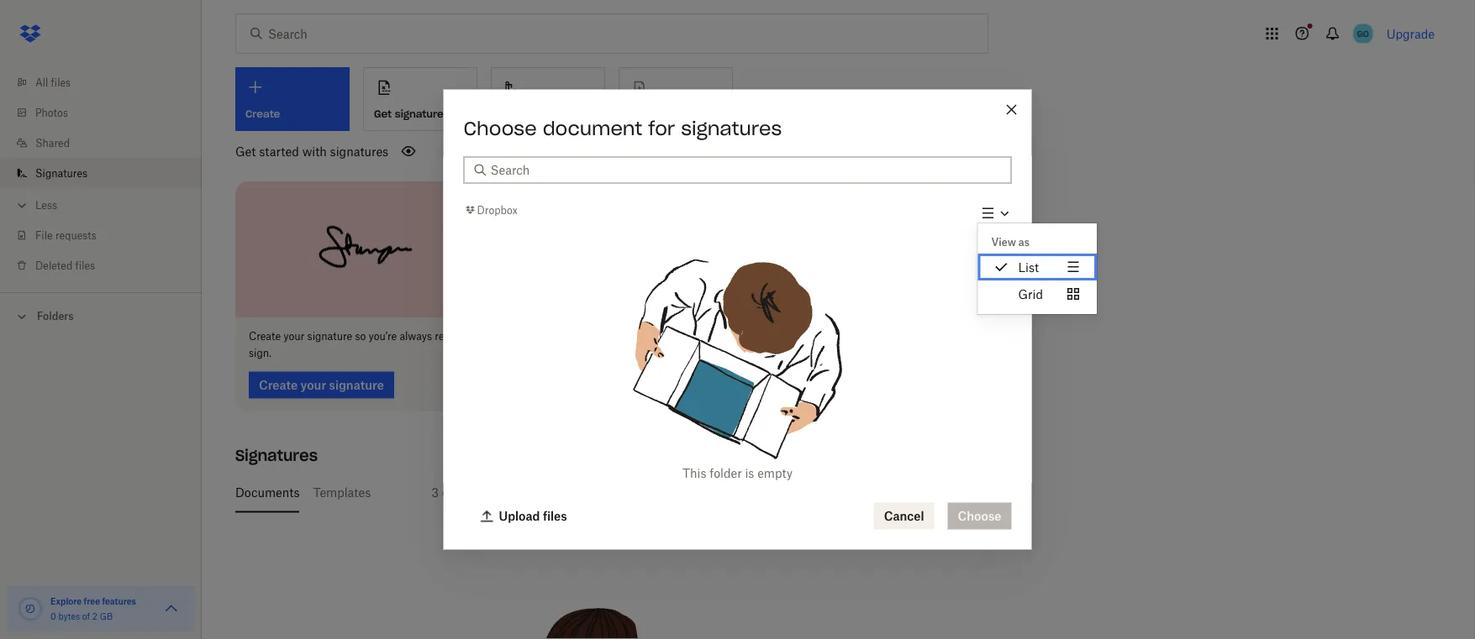 Task type: vqa. For each thing, say whether or not it's contained in the screenshot.
PHOTOS link
yes



Task type: locate. For each thing, give the bounding box(es) containing it.
templates
[[313, 486, 371, 500]]

bytes
[[58, 612, 80, 622]]

gb
[[100, 612, 113, 622]]

0 vertical spatial signatures
[[35, 167, 88, 180]]

1 vertical spatial files
[[75, 259, 95, 272]]

signatures list item
[[0, 158, 202, 188]]

grid
[[1019, 287, 1043, 301]]

shared link
[[13, 128, 202, 158]]

quota usage element
[[17, 596, 44, 623]]

all files link
[[13, 67, 202, 98]]

get signatures
[[374, 107, 450, 120]]

dropbox link
[[464, 202, 518, 219]]

1 horizontal spatial 3
[[456, 486, 464, 500]]

unlimited.
[[768, 486, 824, 500]]

signatures
[[395, 107, 450, 120], [681, 116, 782, 140], [330, 144, 389, 158]]

documents
[[235, 486, 300, 500]]

signatures inside list item
[[35, 167, 88, 180]]

started
[[259, 144, 299, 158]]

files right the all in the left of the page
[[51, 76, 71, 89]]

requests right the file
[[55, 229, 97, 242]]

1 horizontal spatial signatures
[[395, 107, 450, 120]]

all
[[35, 76, 48, 89]]

0
[[50, 612, 56, 622]]

create
[[249, 330, 281, 343]]

files
[[51, 76, 71, 89], [75, 259, 95, 272]]

this
[[683, 467, 707, 481]]

1 horizontal spatial is
[[756, 486, 765, 500]]

0 horizontal spatial is
[[745, 467, 755, 481]]

requests
[[55, 229, 97, 242], [523, 486, 570, 500]]

0 horizontal spatial signatures
[[330, 144, 389, 158]]

less
[[35, 199, 57, 211]]

get left started
[[235, 144, 256, 158]]

files right deleted on the top left
[[75, 259, 95, 272]]

of inside explore free features 0 bytes of 2 gb
[[82, 612, 90, 622]]

1 3 from the left
[[432, 486, 439, 500]]

folder
[[710, 467, 742, 481]]

0 horizontal spatial signatures
[[35, 167, 88, 180]]

1 horizontal spatial of
[[442, 486, 453, 500]]

1 vertical spatial signatures
[[235, 447, 318, 466]]

signatures
[[35, 167, 88, 180], [235, 447, 318, 466]]

signatures inside dialog
[[681, 116, 782, 140]]

0 horizontal spatial yourself
[[527, 107, 569, 120]]

signatures right with
[[330, 144, 389, 158]]

1 horizontal spatial yourself
[[708, 486, 752, 500]]

0 horizontal spatial files
[[51, 76, 71, 89]]

list radio item
[[978, 254, 1097, 281]]

file
[[35, 229, 53, 242]]

1 vertical spatial of
[[82, 612, 90, 622]]

yourself
[[527, 107, 569, 120], [708, 486, 752, 500]]

grid radio item
[[978, 281, 1097, 308]]

signatures up search text field
[[681, 116, 782, 140]]

0 vertical spatial signature
[[307, 330, 352, 343]]

2 3 from the left
[[456, 486, 464, 500]]

3
[[432, 486, 439, 500], [456, 486, 464, 500]]

left
[[574, 486, 592, 500]]

choose document for signatures
[[464, 116, 782, 140]]

0 horizontal spatial signature
[[307, 330, 352, 343]]

signatures left choose
[[395, 107, 450, 120]]

1 vertical spatial get
[[235, 144, 256, 158]]

deleted
[[35, 259, 73, 272]]

create your signature so you're always ready to sign.
[[249, 330, 474, 360]]

explore
[[50, 597, 82, 607]]

0 horizontal spatial 3
[[432, 486, 439, 500]]

of inside tab list
[[442, 486, 453, 500]]

explore free features 0 bytes of 2 gb
[[50, 597, 136, 622]]

0 vertical spatial get
[[374, 107, 392, 120]]

signatures up documents
[[235, 447, 318, 466]]

yourself right sign at top
[[527, 107, 569, 120]]

0 vertical spatial yourself
[[527, 107, 569, 120]]

0 horizontal spatial requests
[[55, 229, 97, 242]]

templates tab
[[313, 473, 371, 513]]

1 horizontal spatial get
[[374, 107, 392, 120]]

1 horizontal spatial signature
[[467, 486, 519, 500]]

tab list
[[235, 473, 1429, 513]]

0 vertical spatial of
[[442, 486, 453, 500]]

get
[[374, 107, 392, 120], [235, 144, 256, 158]]

for
[[648, 116, 675, 140]]

1 horizontal spatial requests
[[523, 486, 570, 500]]

upgrade link
[[1387, 26, 1435, 41]]

list
[[0, 57, 202, 293]]

1 vertical spatial yourself
[[708, 486, 752, 500]]

upgrade
[[1387, 26, 1435, 41]]

yourself down folder
[[708, 486, 752, 500]]

1 vertical spatial signature
[[467, 486, 519, 500]]

requests left left
[[523, 486, 570, 500]]

sign yourself button
[[491, 67, 605, 131]]

always
[[400, 330, 432, 343]]

0 horizontal spatial of
[[82, 612, 90, 622]]

signatures for choose document for signatures
[[681, 116, 782, 140]]

you're
[[369, 330, 397, 343]]

0 vertical spatial is
[[745, 467, 755, 481]]

of
[[442, 486, 453, 500], [82, 612, 90, 622]]

get inside button
[[374, 107, 392, 120]]

document
[[543, 116, 643, 140]]

0 vertical spatial requests
[[55, 229, 97, 242]]

as
[[1019, 236, 1030, 248]]

signature
[[307, 330, 352, 343], [467, 486, 519, 500]]

is right folder
[[745, 467, 755, 481]]

1 horizontal spatial files
[[75, 259, 95, 272]]

signatures down shared at top left
[[35, 167, 88, 180]]

get signatures button
[[363, 67, 478, 131]]

1 horizontal spatial signatures
[[235, 447, 318, 466]]

2 horizontal spatial signatures
[[681, 116, 782, 140]]

is inside choose document for signatures dialog
[[745, 467, 755, 481]]

is down empty
[[756, 486, 765, 500]]

documents tab
[[235, 473, 300, 513]]

get up get started with signatures
[[374, 107, 392, 120]]

0 horizontal spatial get
[[235, 144, 256, 158]]

1 vertical spatial requests
[[523, 486, 570, 500]]

less image
[[13, 197, 30, 214]]

0 vertical spatial files
[[51, 76, 71, 89]]

this folder is empty
[[683, 467, 793, 481]]

your
[[284, 330, 305, 343]]

list containing all files
[[0, 57, 202, 293]]

all files
[[35, 76, 71, 89]]

is
[[745, 467, 755, 481], [756, 486, 765, 500]]

tab list containing documents
[[235, 473, 1429, 513]]

choose document for signatures dialog
[[444, 90, 1097, 550]]

get for get signatures
[[374, 107, 392, 120]]

folders button
[[0, 304, 202, 328]]

signatures link
[[13, 158, 202, 188]]



Task type: describe. For each thing, give the bounding box(es) containing it.
deleted files link
[[13, 251, 202, 281]]

choose
[[464, 116, 537, 140]]

sign
[[502, 107, 523, 120]]

signing
[[661, 486, 705, 500]]

file requests
[[35, 229, 97, 242]]

deleted files
[[35, 259, 95, 272]]

signature inside tab list
[[467, 486, 519, 500]]

free
[[84, 597, 100, 607]]

to
[[464, 330, 474, 343]]

get started with signatures
[[235, 144, 389, 158]]

file requests link
[[13, 220, 202, 251]]

Search text field
[[491, 161, 1002, 180]]

shared
[[35, 137, 70, 149]]

yourself inside button
[[527, 107, 569, 120]]

this
[[595, 486, 616, 500]]

signature inside create your signature so you're always ready to sign.
[[307, 330, 352, 343]]

empty
[[758, 467, 793, 481]]

sign yourself
[[502, 107, 569, 120]]

yourself inside tab list
[[708, 486, 752, 500]]

list
[[1019, 260, 1039, 274]]

so
[[355, 330, 366, 343]]

signatures for get started with signatures
[[330, 144, 389, 158]]

signatures inside button
[[395, 107, 450, 120]]

files for all files
[[51, 76, 71, 89]]

photos
[[35, 106, 68, 119]]

view as
[[992, 236, 1030, 248]]

month.
[[619, 486, 658, 500]]

view
[[992, 236, 1016, 248]]

files for deleted files
[[75, 259, 95, 272]]

1 vertical spatial is
[[756, 486, 765, 500]]

dropbox
[[477, 204, 518, 216]]

3 of 3 signature requests left this month. signing yourself is unlimited.
[[432, 486, 824, 500]]

with
[[302, 144, 327, 158]]

dropbox image
[[13, 17, 47, 50]]

folders
[[37, 310, 74, 323]]

ready
[[435, 330, 461, 343]]

get for get started with signatures
[[235, 144, 256, 158]]

features
[[102, 597, 136, 607]]

2
[[92, 612, 97, 622]]

requests inside list
[[55, 229, 97, 242]]

sign.
[[249, 347, 272, 360]]

photos link
[[13, 98, 202, 128]]



